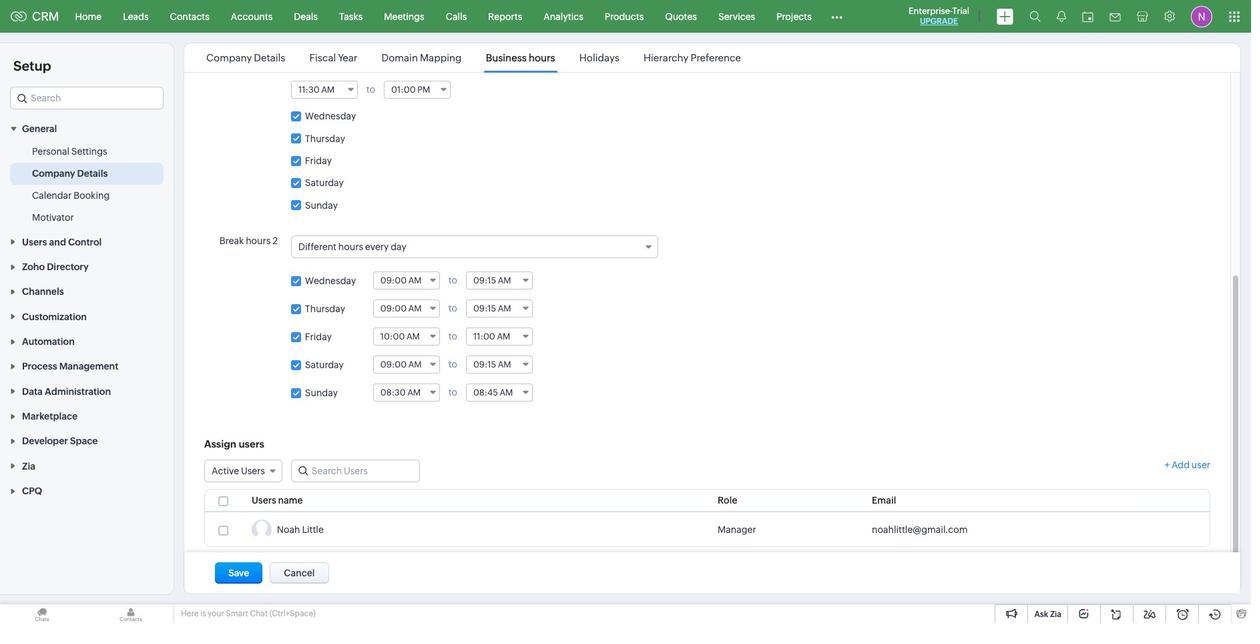 Task type: locate. For each thing, give the bounding box(es) containing it.
process
[[22, 362, 57, 372]]

assign
[[204, 439, 236, 450]]

to for saturday
[[449, 359, 458, 370]]

role
[[718, 495, 738, 506]]

name
[[278, 495, 303, 506]]

booking
[[74, 191, 110, 201]]

1 vertical spatial sunday
[[305, 388, 338, 399]]

enterprise-
[[909, 6, 953, 16]]

every
[[365, 242, 389, 252]]

1 thursday from the top
[[305, 133, 345, 144]]

profile image
[[1191, 6, 1213, 27]]

create menu image
[[997, 8, 1014, 24]]

1 horizontal spatial company details
[[206, 52, 285, 63]]

tasks
[[339, 11, 363, 22]]

1 vertical spatial friday
[[305, 332, 332, 343]]

management
[[59, 362, 118, 372]]

wednesday
[[305, 111, 356, 122], [305, 276, 356, 287]]

Active Users field
[[204, 460, 282, 483]]

channels button
[[0, 279, 174, 304]]

0 vertical spatial details
[[254, 52, 285, 63]]

personal settings
[[32, 146, 107, 157]]

quotes link
[[655, 0, 708, 32]]

1 vertical spatial users
[[241, 466, 265, 477]]

1 horizontal spatial company details link
[[204, 52, 288, 63]]

1 vertical spatial company
[[32, 169, 75, 179]]

list containing company details
[[194, 43, 753, 72]]

hours inside field
[[338, 242, 363, 252]]

motivator
[[32, 213, 74, 223]]

wednesday down fiscal year link
[[305, 111, 356, 122]]

administration
[[45, 387, 111, 397]]

0 horizontal spatial zia
[[22, 461, 35, 472]]

1 vertical spatial details
[[77, 169, 108, 179]]

users left "and"
[[22, 237, 47, 248]]

company details down accounts link
[[206, 52, 285, 63]]

user image image
[[252, 520, 272, 540]]

hours for different
[[338, 242, 363, 252]]

0 horizontal spatial company details
[[32, 169, 108, 179]]

1 vertical spatial saturday
[[305, 360, 344, 371]]

active
[[212, 466, 239, 477]]

little
[[302, 525, 324, 535]]

None text field
[[385, 82, 450, 98], [374, 300, 439, 317], [374, 328, 439, 345], [467, 328, 532, 345], [374, 356, 439, 373], [374, 385, 439, 401], [467, 385, 532, 401], [385, 82, 450, 98], [374, 300, 439, 317], [374, 328, 439, 345], [467, 328, 532, 345], [374, 356, 439, 373], [374, 385, 439, 401], [467, 385, 532, 401]]

0 horizontal spatial hours
[[246, 236, 271, 246]]

projects
[[777, 11, 812, 22]]

details down accounts link
[[254, 52, 285, 63]]

None text field
[[292, 82, 357, 98], [374, 272, 439, 289], [467, 272, 532, 289], [467, 300, 532, 317], [467, 356, 532, 373], [292, 82, 357, 98], [374, 272, 439, 289], [467, 272, 532, 289], [467, 300, 532, 317], [467, 356, 532, 373]]

users
[[239, 439, 264, 450]]

to
[[367, 84, 375, 95], [449, 275, 458, 286], [449, 303, 458, 314], [449, 331, 458, 342], [449, 359, 458, 370], [449, 387, 458, 398]]

zia up cpq
[[22, 461, 35, 472]]

crm
[[32, 9, 59, 23]]

company details link down accounts link
[[204, 52, 288, 63]]

hours left 2
[[246, 236, 271, 246]]

0 vertical spatial company
[[206, 52, 252, 63]]

company
[[206, 52, 252, 63], [32, 169, 75, 179]]

general button
[[0, 116, 174, 141]]

tasks link
[[329, 0, 374, 32]]

hours right business
[[529, 52, 555, 63]]

mails element
[[1102, 1, 1129, 32]]

zia
[[22, 461, 35, 472], [1050, 610, 1062, 620]]

save button
[[215, 563, 263, 584]]

None field
[[10, 87, 164, 110]]

company details inside general region
[[32, 169, 108, 179]]

thursday
[[305, 133, 345, 144], [305, 304, 345, 315]]

business hours link
[[484, 52, 557, 63]]

1 vertical spatial company details
[[32, 169, 108, 179]]

company details
[[206, 52, 285, 63], [32, 169, 108, 179]]

1 horizontal spatial hours
[[338, 242, 363, 252]]

0 horizontal spatial company details link
[[32, 167, 108, 181]]

friday
[[305, 156, 332, 166], [305, 332, 332, 343]]

cpq button
[[0, 479, 174, 504]]

Search text field
[[11, 87, 163, 109]]

1 horizontal spatial company
[[206, 52, 252, 63]]

zia right ask
[[1050, 610, 1062, 620]]

0 horizontal spatial details
[[77, 169, 108, 179]]

1 horizontal spatial zia
[[1050, 610, 1062, 620]]

1 horizontal spatial details
[[254, 52, 285, 63]]

users and control button
[[0, 229, 174, 254]]

quotes
[[665, 11, 697, 22]]

day
[[391, 242, 407, 252]]

1 vertical spatial thursday
[[305, 304, 345, 315]]

manager
[[718, 525, 756, 535]]

search image
[[1030, 11, 1041, 22]]

zia inside dropdown button
[[22, 461, 35, 472]]

data administration
[[22, 387, 111, 397]]

users for users and control
[[22, 237, 47, 248]]

smart
[[226, 610, 248, 619]]

2 friday from the top
[[305, 332, 332, 343]]

company up calendar
[[32, 169, 75, 179]]

create menu element
[[989, 0, 1022, 32]]

marketplace button
[[0, 404, 174, 429]]

company details link
[[204, 52, 288, 63], [32, 167, 108, 181]]

users inside dropdown button
[[22, 237, 47, 248]]

0 vertical spatial company details
[[206, 52, 285, 63]]

Other Modules field
[[823, 6, 851, 27]]

business
[[486, 52, 527, 63]]

ask zia
[[1035, 610, 1062, 620]]

users
[[22, 237, 47, 248], [241, 466, 265, 477], [252, 495, 276, 506]]

1 friday from the top
[[305, 156, 332, 166]]

0 vertical spatial saturday
[[305, 178, 344, 189]]

profile element
[[1183, 0, 1221, 32]]

company details link down personal settings link
[[32, 167, 108, 181]]

2 vertical spatial users
[[252, 495, 276, 506]]

deals link
[[283, 0, 329, 32]]

break
[[220, 236, 244, 246]]

details
[[254, 52, 285, 63], [77, 169, 108, 179]]

chats image
[[0, 605, 84, 624]]

email
[[872, 495, 896, 506]]

users inside field
[[241, 466, 265, 477]]

search element
[[1022, 0, 1049, 33]]

saturday
[[305, 178, 344, 189], [305, 360, 344, 371]]

0 horizontal spatial company
[[32, 169, 75, 179]]

holidays
[[580, 52, 620, 63]]

company down accounts
[[206, 52, 252, 63]]

1 vertical spatial company details link
[[32, 167, 108, 181]]

0 vertical spatial users
[[22, 237, 47, 248]]

0 vertical spatial thursday
[[305, 133, 345, 144]]

0 vertical spatial company details link
[[204, 52, 288, 63]]

company details link inside general region
[[32, 167, 108, 181]]

Different hours every day field
[[291, 236, 658, 258]]

fiscal
[[310, 52, 336, 63]]

hours for business
[[529, 52, 555, 63]]

accounts
[[231, 11, 273, 22]]

wednesday down different
[[305, 276, 356, 287]]

customization
[[22, 312, 87, 322]]

company details down personal settings link
[[32, 169, 108, 179]]

personal
[[32, 146, 69, 157]]

1 sunday from the top
[[305, 200, 338, 211]]

1 vertical spatial wednesday
[[305, 276, 356, 287]]

0 vertical spatial friday
[[305, 156, 332, 166]]

0 vertical spatial wednesday
[[305, 111, 356, 122]]

users left name
[[252, 495, 276, 506]]

+
[[1165, 460, 1170, 471]]

users for users name
[[252, 495, 276, 506]]

details up booking
[[77, 169, 108, 179]]

2 horizontal spatial hours
[[529, 52, 555, 63]]

developer space
[[22, 436, 98, 447]]

control
[[68, 237, 102, 248]]

contacts
[[170, 11, 210, 22]]

channels
[[22, 287, 64, 297]]

0 vertical spatial sunday
[[305, 200, 338, 211]]

list
[[194, 43, 753, 72]]

users down users
[[241, 466, 265, 477]]

hours left every
[[338, 242, 363, 252]]

general region
[[0, 141, 174, 229]]

0 vertical spatial zia
[[22, 461, 35, 472]]

year
[[338, 52, 358, 63]]

domain
[[382, 52, 418, 63]]

noah
[[277, 525, 300, 535]]

add
[[1172, 460, 1190, 471]]



Task type: describe. For each thing, give the bounding box(es) containing it.
holidays link
[[578, 52, 622, 63]]

cpq
[[22, 486, 42, 497]]

1 vertical spatial zia
[[1050, 610, 1062, 620]]

break hours 2
[[220, 236, 278, 246]]

process management
[[22, 362, 118, 372]]

2 wednesday from the top
[[305, 276, 356, 287]]

here
[[181, 610, 199, 619]]

automation button
[[0, 329, 174, 354]]

to for wednesday
[[449, 275, 458, 286]]

products
[[605, 11, 644, 22]]

zoho
[[22, 262, 45, 272]]

company details inside list
[[206, 52, 285, 63]]

company details link inside list
[[204, 52, 288, 63]]

your
[[208, 610, 224, 619]]

customization button
[[0, 304, 174, 329]]

calendar booking link
[[32, 189, 110, 203]]

save
[[228, 568, 249, 579]]

to for thursday
[[449, 303, 458, 314]]

hierarchy
[[644, 52, 689, 63]]

accounts link
[[220, 0, 283, 32]]

1 saturday from the top
[[305, 178, 344, 189]]

contacts image
[[89, 605, 173, 624]]

Search Users text field
[[292, 461, 420, 482]]

2 saturday from the top
[[305, 360, 344, 371]]

hierarchy preference link
[[642, 52, 743, 63]]

active users
[[212, 466, 265, 477]]

2 thursday from the top
[[305, 304, 345, 315]]

services link
[[708, 0, 766, 32]]

mails image
[[1110, 13, 1121, 21]]

calendar
[[32, 191, 72, 201]]

to for friday
[[449, 331, 458, 342]]

here is your smart chat (ctrl+space)
[[181, 610, 316, 619]]

meetings
[[384, 11, 425, 22]]

business hours
[[486, 52, 555, 63]]

ask
[[1035, 610, 1049, 620]]

1 wednesday from the top
[[305, 111, 356, 122]]

upgrade
[[920, 17, 958, 26]]

hours for break
[[246, 236, 271, 246]]

hierarchy preference
[[644, 52, 741, 63]]

zoho directory button
[[0, 254, 174, 279]]

calendar booking
[[32, 191, 110, 201]]

reports
[[488, 11, 522, 22]]

and
[[49, 237, 66, 248]]

signals element
[[1049, 0, 1075, 33]]

(ctrl+space)
[[269, 610, 316, 619]]

2
[[273, 236, 278, 246]]

fiscal year link
[[308, 52, 360, 63]]

signals image
[[1057, 11, 1067, 22]]

cancel button
[[270, 563, 329, 584]]

space
[[70, 436, 98, 447]]

2 sunday from the top
[[305, 388, 338, 399]]

chat
[[250, 610, 268, 619]]

assign users
[[204, 439, 264, 450]]

domain mapping
[[382, 52, 462, 63]]

calendar image
[[1083, 11, 1094, 22]]

marketplace
[[22, 411, 78, 422]]

different
[[299, 242, 337, 252]]

details inside list
[[254, 52, 285, 63]]

enterprise-trial upgrade
[[909, 6, 970, 26]]

user
[[1192, 460, 1211, 471]]

leads link
[[112, 0, 159, 32]]

motivator link
[[32, 211, 74, 225]]

users and control
[[22, 237, 102, 248]]

projects link
[[766, 0, 823, 32]]

products link
[[594, 0, 655, 32]]

developer
[[22, 436, 68, 447]]

deals
[[294, 11, 318, 22]]

directory
[[47, 262, 89, 272]]

noahlittle@gmail.com
[[872, 525, 968, 535]]

settings
[[71, 146, 107, 157]]

leads
[[123, 11, 149, 22]]

+ add user
[[1165, 460, 1211, 471]]

general
[[22, 124, 57, 134]]

services
[[719, 11, 755, 22]]

home
[[75, 11, 102, 22]]

data
[[22, 387, 43, 397]]

process management button
[[0, 354, 174, 379]]

home link
[[65, 0, 112, 32]]

analytics
[[544, 11, 584, 22]]

users name
[[252, 495, 303, 506]]

personal settings link
[[32, 145, 107, 159]]

trial
[[953, 6, 970, 16]]

mapping
[[420, 52, 462, 63]]

zia button
[[0, 454, 174, 479]]

different hours every day
[[299, 242, 407, 252]]

crm link
[[11, 9, 59, 23]]

reports link
[[478, 0, 533, 32]]

details inside general region
[[77, 169, 108, 179]]

to for sunday
[[449, 387, 458, 398]]

zoho directory
[[22, 262, 89, 272]]

automation
[[22, 337, 75, 347]]

company inside general region
[[32, 169, 75, 179]]



Task type: vqa. For each thing, say whether or not it's contained in the screenshot.
noah little
yes



